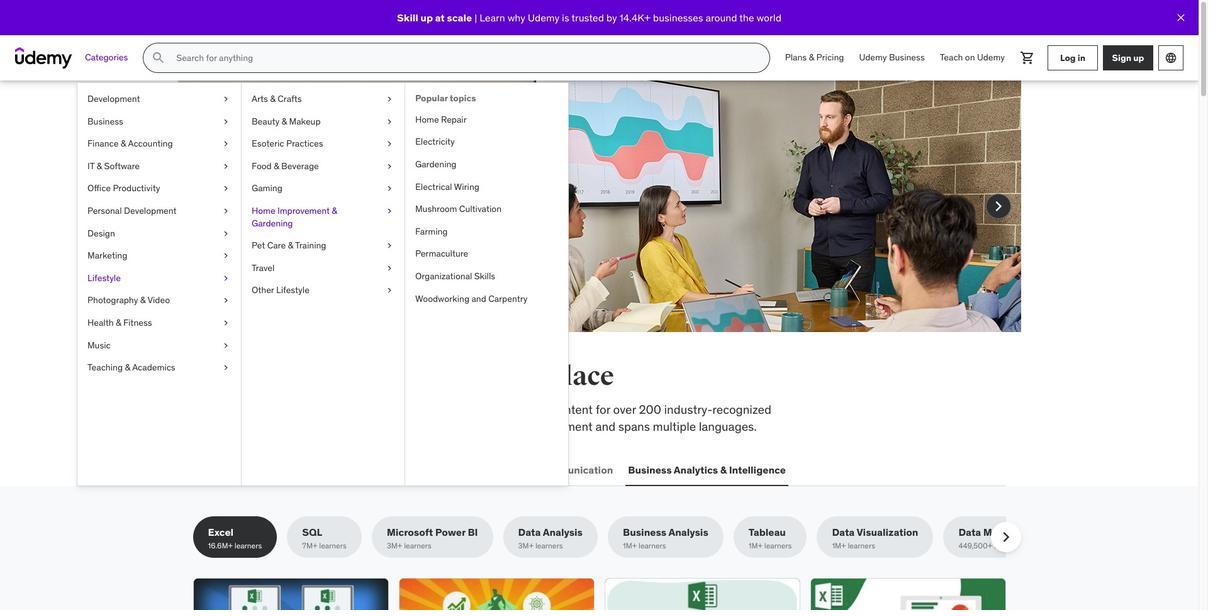 Task type: describe. For each thing, give the bounding box(es) containing it.
personal
[[88, 205, 122, 217]]

1m+ inside tableau 1m+ learners
[[749, 542, 763, 551]]

next image for topic filters 'element' in the bottom of the page
[[996, 528, 1016, 548]]

need
[[403, 361, 464, 393]]

7m+
[[302, 542, 318, 551]]

1 vertical spatial in
[[469, 361, 493, 393]]

xsmall image for other lifestyle
[[385, 285, 395, 297]]

xsmall image for esoteric practices
[[385, 138, 395, 150]]

Search for anything text field
[[174, 47, 755, 69]]

449,500+
[[959, 542, 993, 551]]

organizational
[[416, 271, 472, 282]]

0 vertical spatial in
[[1078, 52, 1086, 63]]

one
[[498, 361, 543, 393]]

esoteric practices
[[252, 138, 323, 149]]

organizations
[[328, 192, 400, 207]]

xsmall image for business
[[221, 116, 231, 128]]

xsmall image for personal development
[[221, 205, 231, 218]]

with
[[238, 209, 261, 224]]

visualization
[[857, 526, 919, 539]]

1m+ for business analysis
[[623, 542, 637, 551]]

bi
[[468, 526, 478, 539]]

critical
[[244, 402, 280, 417]]

spans
[[619, 419, 650, 434]]

pet care & training
[[252, 240, 326, 251]]

learners inside excel 16.6m+ learners
[[235, 542, 262, 551]]

permaculture
[[416, 248, 469, 260]]

music link
[[77, 335, 241, 357]]

xsmall image for finance & accounting
[[221, 138, 231, 150]]

build
[[238, 135, 293, 162]]

business inside "link"
[[890, 52, 925, 63]]

xsmall image for photography & video
[[221, 295, 231, 307]]

you
[[353, 361, 398, 393]]

excel 16.6m+ learners
[[208, 526, 262, 551]]

why for scale
[[508, 11, 526, 24]]

plans & pricing link
[[778, 43, 852, 73]]

xsmall image for development
[[221, 93, 231, 106]]

leadership button
[[388, 455, 446, 486]]

xsmall image for pet care & training
[[385, 240, 395, 252]]

& for software
[[97, 160, 102, 172]]

other
[[252, 285, 274, 296]]

development for personal
[[124, 205, 177, 217]]

xsmall image for arts & crafts
[[385, 93, 395, 106]]

food & beverage
[[252, 160, 319, 172]]

leading
[[286, 192, 325, 207]]

business analysis 1m+ learners
[[623, 526, 709, 551]]

data analysis 3m+ learners
[[518, 526, 583, 551]]

& for video
[[140, 295, 146, 306]]

|
[[475, 11, 477, 24]]

development
[[523, 419, 593, 434]]

all the skills you need in one place
[[193, 361, 614, 393]]

data for data visualization
[[833, 526, 855, 539]]

carousel element
[[178, 81, 1021, 363]]

development for web
[[219, 464, 284, 476]]

for
[[596, 402, 611, 417]]

xsmall image for marketing
[[221, 250, 231, 262]]

xsmall image for it & software
[[221, 160, 231, 173]]

office productivity
[[88, 183, 160, 194]]

gardening inside home improvement & gardening
[[252, 218, 293, 229]]

skill up at scale | learn why udemy is trusted by 14.4k+ businesses around the world
[[397, 11, 782, 24]]

business link
[[77, 111, 241, 133]]

gaming link
[[242, 178, 405, 200]]

xsmall image for health & fitness
[[221, 317, 231, 330]]

design
[[88, 228, 115, 239]]

web
[[195, 464, 217, 476]]

1m+ for data visualization
[[833, 542, 846, 551]]

sign up
[[1113, 52, 1145, 63]]

gaming
[[252, 183, 283, 194]]

analysis for business analysis
[[669, 526, 709, 539]]

farming
[[416, 226, 448, 237]]

xsmall image for music
[[221, 340, 231, 352]]

other lifestyle link
[[242, 280, 405, 302]]

1 vertical spatial lifestyle
[[276, 285, 310, 296]]

learners inside the business analysis 1m+ learners
[[639, 542, 666, 551]]

request a demo
[[246, 243, 323, 256]]

& for accounting
[[121, 138, 126, 149]]

next image for carousel element
[[989, 196, 1009, 217]]

& inside button
[[721, 464, 727, 476]]

plans
[[786, 52, 807, 63]]

beverage
[[281, 160, 319, 172]]

marketing
[[88, 250, 127, 261]]

all
[[193, 361, 230, 393]]

learners inside the data analysis 3m+ learners
[[536, 542, 563, 551]]

food & beverage link
[[242, 155, 405, 178]]

workplace
[[282, 402, 337, 417]]

electrical wiring
[[416, 181, 480, 192]]

& for beverage
[[274, 160, 279, 172]]

teaching & academics
[[88, 362, 175, 373]]

request
[[246, 243, 286, 256]]

analysis for data analysis
[[543, 526, 583, 539]]

popular topics
[[416, 93, 476, 104]]

home for home repair
[[416, 114, 439, 125]]

xsmall image for design
[[221, 228, 231, 240]]

woodworking and carpentry
[[416, 293, 528, 304]]

demo
[[296, 243, 323, 256]]

food
[[252, 160, 272, 172]]

electricity link
[[405, 131, 568, 154]]

categories
[[85, 52, 128, 63]]

makeup
[[289, 116, 321, 127]]

udemy left is
[[528, 11, 560, 24]]

14.4k+
[[620, 11, 651, 24]]

udemy business link
[[852, 43, 933, 73]]

sign up link
[[1104, 45, 1154, 71]]

photography
[[88, 295, 138, 306]]

xsmall image for lifestyle
[[221, 272, 231, 285]]

xsmall image for teaching & academics
[[221, 362, 231, 374]]

anything
[[238, 161, 328, 187]]

xsmall image for gaming
[[385, 183, 395, 195]]

other lifestyle
[[252, 285, 310, 296]]

modeling
[[984, 526, 1029, 539]]

mushroom
[[416, 203, 457, 215]]

teaching & academics link
[[77, 357, 241, 379]]

esoteric
[[252, 138, 284, 149]]

academics
[[132, 362, 175, 373]]

1 vertical spatial the
[[235, 361, 275, 393]]

xsmall image for office productivity
[[221, 183, 231, 195]]

xsmall image for beauty & makeup
[[385, 116, 395, 128]]

learners inside data visualization 1m+ learners
[[848, 542, 876, 551]]

close image
[[1175, 11, 1188, 24]]

topic filters element
[[193, 517, 1044, 559]]

recognized
[[713, 402, 772, 417]]

business for business
[[88, 116, 123, 127]]

xsmall image for travel
[[385, 262, 395, 275]]

health & fitness
[[88, 317, 152, 329]]

scale
[[447, 11, 472, 24]]

learners inside sql 7m+ learners
[[319, 542, 347, 551]]

accounting
[[128, 138, 173, 149]]

video
[[148, 295, 170, 306]]

& for makeup
[[282, 116, 287, 127]]

covering critical workplace skills to technical topics, including prep content for over 200 industry-recognized certifications, our catalog supports well-rounded professional development and spans multiple languages.
[[193, 402, 772, 434]]

multiple
[[653, 419, 696, 434]]

it
[[88, 160, 95, 172]]

xsmall image for food & beverage
[[385, 160, 395, 173]]

electricity
[[416, 136, 455, 148]]

tableau 1m+ learners
[[749, 526, 792, 551]]



Task type: vqa. For each thing, say whether or not it's contained in the screenshot.


Task type: locate. For each thing, give the bounding box(es) containing it.
skills inside "covering critical workplace skills to technical topics, including prep content for over 200 industry-recognized certifications, our catalog supports well-rounded professional development and spans multiple languages."
[[340, 402, 367, 417]]

around
[[706, 11, 738, 24]]

xsmall image
[[221, 93, 231, 106], [385, 93, 395, 106], [221, 138, 231, 150], [221, 160, 231, 173], [385, 205, 395, 218], [221, 228, 231, 240], [221, 250, 231, 262], [221, 272, 231, 285], [385, 285, 395, 297], [221, 317, 231, 330], [221, 362, 231, 374]]

& down gaming link
[[332, 205, 337, 217]]

analysis inside the data analysis 3m+ learners
[[543, 526, 583, 539]]

to inside build ready-for- anything teams see why leading organizations choose to learn with udemy business.
[[444, 192, 455, 207]]

1 horizontal spatial lifestyle
[[276, 285, 310, 296]]

& right arts
[[270, 93, 276, 105]]

and down 'skills'
[[472, 293, 486, 304]]

skills
[[280, 361, 348, 393], [340, 402, 367, 417]]

& right "care"
[[288, 240, 293, 251]]

categories button
[[77, 43, 136, 73]]

udemy right "on"
[[978, 52, 1005, 63]]

xsmall image left with
[[221, 205, 231, 218]]

2 analysis from the left
[[669, 526, 709, 539]]

2 horizontal spatial data
[[959, 526, 982, 539]]

0 horizontal spatial to
[[370, 402, 381, 417]]

xsmall image inside design link
[[221, 228, 231, 240]]

0 vertical spatial up
[[421, 11, 433, 24]]

1 horizontal spatial why
[[508, 11, 526, 24]]

3 data from the left
[[959, 526, 982, 539]]

1 horizontal spatial in
[[1078, 52, 1086, 63]]

is
[[562, 11, 570, 24]]

3m+ inside the data analysis 3m+ learners
[[518, 542, 534, 551]]

xsmall image left choose
[[385, 183, 395, 195]]

1 vertical spatial to
[[370, 402, 381, 417]]

xsmall image up all
[[221, 340, 231, 352]]

16.6m+
[[208, 542, 233, 551]]

productivity
[[113, 183, 160, 194]]

in up including
[[469, 361, 493, 393]]

data inside the data analysis 3m+ learners
[[518, 526, 541, 539]]

& for fitness
[[116, 317, 121, 329]]

& right food
[[274, 160, 279, 172]]

0 horizontal spatial lifestyle
[[88, 272, 121, 284]]

choose
[[403, 192, 441, 207]]

gardening down electricity
[[416, 159, 457, 170]]

0 horizontal spatial why
[[262, 192, 283, 207]]

business for business analytics & intelligence
[[629, 464, 672, 476]]

8 learners from the left
[[995, 542, 1022, 551]]

next image inside topic filters 'element'
[[996, 528, 1016, 548]]

to
[[444, 192, 455, 207], [370, 402, 381, 417]]

communication
[[537, 464, 613, 476]]

0 vertical spatial next image
[[989, 196, 1009, 217]]

0 vertical spatial skills
[[280, 361, 348, 393]]

& right finance
[[121, 138, 126, 149]]

business inside the business analysis 1m+ learners
[[623, 526, 667, 539]]

development
[[88, 93, 140, 105], [124, 205, 177, 217], [219, 464, 284, 476]]

the up critical at the left bottom
[[235, 361, 275, 393]]

data modeling 449,500+ learners
[[959, 526, 1029, 551]]

home
[[416, 114, 439, 125], [252, 205, 276, 217]]

data right 'bi'
[[518, 526, 541, 539]]

udemy inside build ready-for- anything teams see why leading organizations choose to learn with udemy business.
[[264, 209, 301, 224]]

1 horizontal spatial and
[[596, 419, 616, 434]]

development down the office productivity link
[[124, 205, 177, 217]]

next image inside carousel element
[[989, 196, 1009, 217]]

the left world
[[740, 11, 755, 24]]

0 horizontal spatial home
[[252, 205, 276, 217]]

udemy image
[[15, 47, 72, 69]]

& inside home improvement & gardening
[[332, 205, 337, 217]]

lifestyle right other
[[276, 285, 310, 296]]

home inside home improvement & gardening
[[252, 205, 276, 217]]

web development button
[[193, 455, 286, 486]]

skills
[[475, 271, 496, 282]]

xsmall image inside the office productivity link
[[221, 183, 231, 195]]

xsmall image inside teaching & academics "link"
[[221, 362, 231, 374]]

esoteric practices link
[[242, 133, 405, 155]]

0 vertical spatial lifestyle
[[88, 272, 121, 284]]

personal development link
[[77, 200, 241, 223]]

business for business analysis 1m+ learners
[[623, 526, 667, 539]]

& for crafts
[[270, 93, 276, 105]]

electrical wiring link
[[405, 176, 568, 198]]

& right the beauty
[[282, 116, 287, 127]]

choose a language image
[[1165, 52, 1178, 64]]

xsmall image inside the 'development' link
[[221, 93, 231, 106]]

business analytics & intelligence button
[[626, 455, 789, 486]]

beauty & makeup
[[252, 116, 321, 127]]

xsmall image inside home improvement & gardening link
[[385, 205, 395, 218]]

why for anything
[[262, 192, 283, 207]]

1 vertical spatial home
[[252, 205, 276, 217]]

1m+ inside data visualization 1m+ learners
[[833, 542, 846, 551]]

4 learners from the left
[[536, 542, 563, 551]]

0 horizontal spatial data
[[518, 526, 541, 539]]

1 data from the left
[[518, 526, 541, 539]]

1 1m+ from the left
[[623, 542, 637, 551]]

xsmall image inside travel link
[[385, 262, 395, 275]]

technical
[[383, 402, 432, 417]]

2 horizontal spatial 1m+
[[833, 542, 846, 551]]

request a demo link
[[238, 235, 331, 265]]

& inside "link"
[[125, 362, 130, 373]]

submit search image
[[151, 50, 166, 65]]

0 horizontal spatial 3m+
[[387, 542, 402, 551]]

data up 449,500+ on the right bottom
[[959, 526, 982, 539]]

carpentry
[[489, 293, 528, 304]]

1m+ inside the business analysis 1m+ learners
[[623, 542, 637, 551]]

trusted
[[572, 11, 604, 24]]

3 1m+ from the left
[[833, 542, 846, 551]]

development right web
[[219, 464, 284, 476]]

1 vertical spatial development
[[124, 205, 177, 217]]

0 vertical spatial home
[[416, 114, 439, 125]]

learners inside tableau 1m+ learners
[[765, 542, 792, 551]]

2 data from the left
[[833, 526, 855, 539]]

microsoft power bi 3m+ learners
[[387, 526, 478, 551]]

0 horizontal spatial up
[[421, 11, 433, 24]]

learn
[[458, 192, 485, 207]]

data for data modeling
[[959, 526, 982, 539]]

teams
[[332, 161, 393, 187]]

1 horizontal spatial 3m+
[[518, 542, 534, 551]]

arts & crafts
[[252, 93, 302, 105]]

over
[[614, 402, 636, 417]]

development inside button
[[219, 464, 284, 476]]

business.
[[304, 209, 356, 224]]

up for sign
[[1134, 52, 1145, 63]]

0 horizontal spatial and
[[472, 293, 486, 304]]

up for skill
[[421, 11, 433, 24]]

0 horizontal spatial analysis
[[543, 526, 583, 539]]

1 horizontal spatial to
[[444, 192, 455, 207]]

next image
[[989, 196, 1009, 217], [996, 528, 1016, 548]]

topics,
[[434, 402, 470, 417]]

farming link
[[405, 221, 568, 243]]

3 learners from the left
[[404, 542, 432, 551]]

beauty
[[252, 116, 280, 127]]

sign
[[1113, 52, 1132, 63]]

xsmall image inside the personal development "link"
[[221, 205, 231, 218]]

up left the at
[[421, 11, 433, 24]]

0 vertical spatial gardening
[[416, 159, 457, 170]]

office
[[88, 183, 111, 194]]

0 vertical spatial the
[[740, 11, 755, 24]]

xsmall image for home improvement & gardening
[[385, 205, 395, 218]]

xsmall image inside it & software 'link'
[[221, 160, 231, 173]]

certifications,
[[193, 419, 266, 434]]

0 horizontal spatial gardening
[[252, 218, 293, 229]]

fitness
[[123, 317, 152, 329]]

business inside button
[[629, 464, 672, 476]]

the
[[740, 11, 755, 24], [235, 361, 275, 393]]

6 learners from the left
[[765, 542, 792, 551]]

and inside "covering critical workplace skills to technical topics, including prep content for over 200 industry-recognized certifications, our catalog supports well-rounded professional development and spans multiple languages."
[[596, 419, 616, 434]]

supports
[[331, 419, 378, 434]]

1 horizontal spatial the
[[740, 11, 755, 24]]

xsmall image inside gaming link
[[385, 183, 395, 195]]

xsmall image up teams in the top left of the page
[[385, 138, 395, 150]]

7 learners from the left
[[848, 542, 876, 551]]

xsmall image inside lifestyle link
[[221, 272, 231, 285]]

xsmall image inside pet care & training "link"
[[385, 240, 395, 252]]

xsmall image inside music link
[[221, 340, 231, 352]]

xsmall image left other
[[221, 295, 231, 307]]

1 horizontal spatial data
[[833, 526, 855, 539]]

skills up workplace
[[280, 361, 348, 393]]

popular
[[416, 93, 448, 104]]

udemy down the "leading"
[[264, 209, 301, 224]]

xsmall image inside other lifestyle link
[[385, 285, 395, 297]]

why
[[508, 11, 526, 24], [262, 192, 283, 207]]

0 vertical spatial and
[[472, 293, 486, 304]]

why right learn
[[508, 11, 526, 24]]

development down categories dropdown button
[[88, 93, 140, 105]]

& right teaching
[[125, 362, 130, 373]]

0 vertical spatial development
[[88, 93, 140, 105]]

xsmall image inside health & fitness "link"
[[221, 317, 231, 330]]

repair
[[441, 114, 467, 125]]

& left video
[[140, 295, 146, 306]]

photography & video
[[88, 295, 170, 306]]

shopping cart with 0 items image
[[1021, 50, 1036, 65]]

3m+ inside 'microsoft power bi 3m+ learners'
[[387, 542, 402, 551]]

up right the sign
[[1134, 52, 1145, 63]]

learners inside data modeling 449,500+ learners
[[995, 542, 1022, 551]]

xsmall image inside finance & accounting link
[[221, 138, 231, 150]]

&
[[809, 52, 815, 63], [270, 93, 276, 105], [282, 116, 287, 127], [121, 138, 126, 149], [97, 160, 102, 172], [274, 160, 279, 172], [332, 205, 337, 217], [288, 240, 293, 251], [140, 295, 146, 306], [116, 317, 121, 329], [125, 362, 130, 373], [721, 464, 727, 476]]

xsmall image inside business link
[[221, 116, 231, 128]]

xsmall image up for-
[[385, 116, 395, 128]]

training
[[295, 240, 326, 251]]

pet
[[252, 240, 265, 251]]

xsmall image left permaculture on the top of the page
[[385, 240, 395, 252]]

and
[[472, 293, 486, 304], [596, 419, 616, 434]]

plans & pricing
[[786, 52, 845, 63]]

& for academics
[[125, 362, 130, 373]]

1 vertical spatial why
[[262, 192, 283, 207]]

0 horizontal spatial 1m+
[[623, 542, 637, 551]]

200
[[639, 402, 662, 417]]

1 learners from the left
[[235, 542, 262, 551]]

1 horizontal spatial home
[[416, 114, 439, 125]]

xsmall image left the beauty
[[221, 116, 231, 128]]

xsmall image inside marketing link
[[221, 250, 231, 262]]

& right analytics
[[721, 464, 727, 476]]

& right it
[[97, 160, 102, 172]]

1 vertical spatial gardening
[[252, 218, 293, 229]]

xsmall image inside esoteric practices link
[[385, 138, 395, 150]]

and inside "link"
[[472, 293, 486, 304]]

2 vertical spatial development
[[219, 464, 284, 476]]

languages.
[[699, 419, 757, 434]]

travel link
[[242, 257, 405, 280]]

& right the plans
[[809, 52, 815, 63]]

personal development
[[88, 205, 177, 217]]

skill
[[397, 11, 419, 24]]

1 analysis from the left
[[543, 526, 583, 539]]

cultivation
[[459, 203, 502, 215]]

lifestyle link
[[77, 267, 241, 290]]

xsmall image left see
[[221, 183, 231, 195]]

0 vertical spatial to
[[444, 192, 455, 207]]

topics
[[450, 93, 476, 104]]

1 3m+ from the left
[[387, 542, 402, 551]]

a
[[288, 243, 294, 256]]

why right see
[[262, 192, 283, 207]]

including
[[473, 402, 522, 417]]

1 horizontal spatial 1m+
[[749, 542, 763, 551]]

data inside data modeling 449,500+ learners
[[959, 526, 982, 539]]

udemy right pricing
[[860, 52, 887, 63]]

improvement
[[278, 205, 330, 217]]

and down for
[[596, 419, 616, 434]]

home for home improvement & gardening
[[252, 205, 276, 217]]

xsmall image
[[221, 116, 231, 128], [385, 116, 395, 128], [385, 138, 395, 150], [385, 160, 395, 173], [221, 183, 231, 195], [385, 183, 395, 195], [221, 205, 231, 218], [385, 240, 395, 252], [385, 262, 395, 275], [221, 295, 231, 307], [221, 340, 231, 352]]

xsmall image inside arts & crafts link
[[385, 93, 395, 106]]

gardening up "care"
[[252, 218, 293, 229]]

1 vertical spatial up
[[1134, 52, 1145, 63]]

industry-
[[665, 402, 713, 417]]

microsoft
[[387, 526, 433, 539]]

xsmall image up organizations
[[385, 160, 395, 173]]

woodworking and carpentry link
[[405, 288, 568, 310]]

to inside "covering critical workplace skills to technical topics, including prep content for over 200 industry-recognized certifications, our catalog supports well-rounded professional development and spans multiple languages."
[[370, 402, 381, 417]]

1 horizontal spatial gardening
[[416, 159, 457, 170]]

log
[[1061, 52, 1076, 63]]

at
[[435, 11, 445, 24]]

analysis inside the business analysis 1m+ learners
[[669, 526, 709, 539]]

& for pricing
[[809, 52, 815, 63]]

home improvement & gardening element
[[405, 83, 568, 486]]

0 vertical spatial why
[[508, 11, 526, 24]]

1 vertical spatial skills
[[340, 402, 367, 417]]

data inside data visualization 1m+ learners
[[833, 526, 855, 539]]

home improvement & gardening link
[[242, 200, 405, 235]]

1 vertical spatial and
[[596, 419, 616, 434]]

lifestyle down marketing
[[88, 272, 121, 284]]

xsmall image left organizational
[[385, 262, 395, 275]]

in right log
[[1078, 52, 1086, 63]]

why inside build ready-for- anything teams see why leading organizations choose to learn with udemy business.
[[262, 192, 283, 207]]

2 1m+ from the left
[[749, 542, 763, 551]]

see
[[238, 192, 259, 207]]

skills up supports
[[340, 402, 367, 417]]

home down popular
[[416, 114, 439, 125]]

0 horizontal spatial in
[[469, 361, 493, 393]]

travel
[[252, 262, 275, 274]]

udemy inside "link"
[[860, 52, 887, 63]]

sql 7m+ learners
[[302, 526, 347, 551]]

& right health on the bottom of page
[[116, 317, 121, 329]]

data for data analysis
[[518, 526, 541, 539]]

beauty & makeup link
[[242, 111, 405, 133]]

5 learners from the left
[[639, 542, 666, 551]]

1 horizontal spatial analysis
[[669, 526, 709, 539]]

data left the visualization
[[833, 526, 855, 539]]

0 horizontal spatial the
[[235, 361, 275, 393]]

2 learners from the left
[[319, 542, 347, 551]]

development inside "link"
[[124, 205, 177, 217]]

learners inside 'microsoft power bi 3m+ learners'
[[404, 542, 432, 551]]

2 3m+ from the left
[[518, 542, 534, 551]]

prep
[[524, 402, 549, 417]]

mushroom cultivation
[[416, 203, 502, 215]]

home down the gaming
[[252, 205, 276, 217]]

xsmall image inside beauty & makeup 'link'
[[385, 116, 395, 128]]

xsmall image inside food & beverage link
[[385, 160, 395, 173]]

sql
[[302, 526, 322, 539]]

our
[[268, 419, 286, 434]]

1 vertical spatial next image
[[996, 528, 1016, 548]]

xsmall image inside photography & video link
[[221, 295, 231, 307]]

udemy business
[[860, 52, 925, 63]]

1 horizontal spatial up
[[1134, 52, 1145, 63]]



